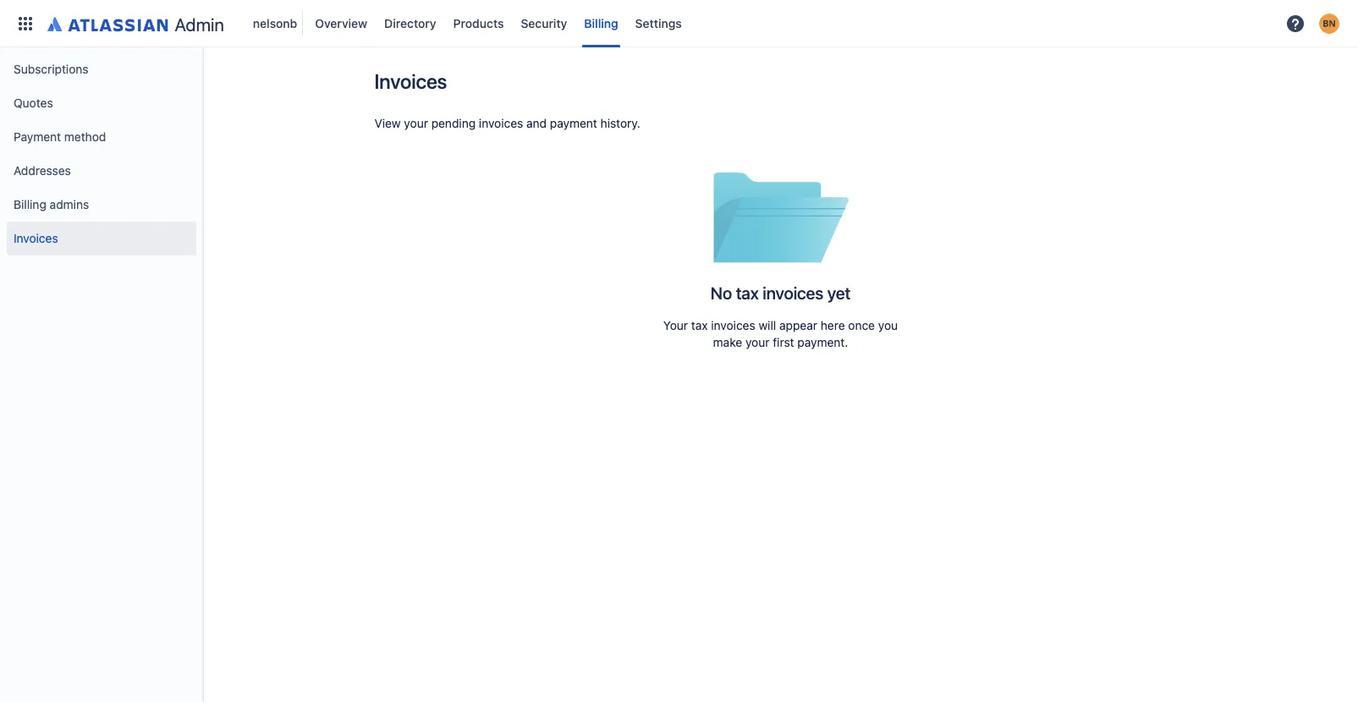 Task type: locate. For each thing, give the bounding box(es) containing it.
directory link
[[379, 10, 442, 37]]

invoices left the and
[[479, 116, 523, 130]]

1 vertical spatial billing
[[14, 197, 46, 212]]

1 vertical spatial tax
[[692, 318, 708, 333]]

invoices down the billing admins
[[14, 231, 58, 246]]

first
[[773, 335, 795, 350]]

payment method
[[14, 130, 106, 144]]

0 vertical spatial billing
[[584, 16, 619, 30]]

1 horizontal spatial invoices
[[711, 318, 756, 333]]

method
[[64, 130, 106, 144]]

0 horizontal spatial invoices
[[479, 116, 523, 130]]

0 vertical spatial your
[[404, 116, 428, 130]]

1 vertical spatial your
[[746, 335, 770, 350]]

2 horizontal spatial invoices
[[763, 284, 824, 303]]

invoices
[[375, 69, 447, 93], [14, 231, 58, 246]]

0 horizontal spatial invoices
[[14, 231, 58, 246]]

view
[[375, 116, 401, 130]]

billing element
[[10, 0, 1281, 47]]

0 horizontal spatial your
[[404, 116, 428, 130]]

invoices up appear
[[763, 284, 824, 303]]

your right view
[[404, 116, 428, 130]]

0 vertical spatial invoices
[[479, 116, 523, 130]]

group
[[7, 47, 196, 261]]

admins
[[50, 197, 89, 212]]

switch to... image
[[15, 13, 36, 33]]

1 vertical spatial invoices
[[14, 231, 58, 246]]

payment.
[[798, 335, 849, 350]]

0 vertical spatial tax
[[736, 284, 759, 303]]

payment
[[550, 116, 598, 130]]

atlassian image
[[47, 13, 168, 33], [47, 13, 168, 33]]

your inside your tax invoices will appear here once you make your first payment.
[[746, 335, 770, 350]]

overview link
[[310, 10, 373, 37]]

invoices up make
[[711, 318, 756, 333]]

tax inside your tax invoices will appear here once you make your first payment.
[[692, 318, 708, 333]]

invoices up view
[[375, 69, 447, 93]]

invoices inside group
[[14, 231, 58, 246]]

tax for no
[[736, 284, 759, 303]]

tax right no
[[736, 284, 759, 303]]

1 horizontal spatial your
[[746, 335, 770, 350]]

your down will
[[746, 335, 770, 350]]

directory
[[384, 16, 437, 30]]

group containing subscriptions
[[7, 47, 196, 261]]

billing inside billing link
[[584, 16, 619, 30]]

admin banner
[[0, 0, 1359, 47]]

admin
[[175, 14, 224, 34]]

billing right security
[[584, 16, 619, 30]]

tax
[[736, 284, 759, 303], [692, 318, 708, 333]]

invoices inside your tax invoices will appear here once you make your first payment.
[[711, 318, 756, 333]]

invoices
[[479, 116, 523, 130], [763, 284, 824, 303], [711, 318, 756, 333]]

1 vertical spatial invoices
[[763, 284, 824, 303]]

appear
[[780, 318, 818, 333]]

admin link
[[41, 10, 231, 37]]

addresses link
[[7, 154, 196, 188]]

no
[[711, 284, 732, 303]]

your tax invoices will appear here once you make your first payment.
[[664, 318, 898, 350]]

tax right your
[[692, 318, 708, 333]]

billing admins
[[14, 197, 89, 212]]

0 horizontal spatial billing
[[14, 197, 46, 212]]

overview
[[315, 16, 368, 30]]

your
[[404, 116, 428, 130], [746, 335, 770, 350]]

payment
[[14, 130, 61, 144]]

2 vertical spatial invoices
[[711, 318, 756, 333]]

settings
[[636, 16, 682, 30]]

billing admins link
[[7, 188, 196, 222]]

billing
[[584, 16, 619, 30], [14, 197, 46, 212]]

billing down addresses
[[14, 197, 46, 212]]

0 vertical spatial invoices
[[375, 69, 447, 93]]

billing for billing
[[584, 16, 619, 30]]

history.
[[601, 116, 641, 130]]

1 horizontal spatial billing
[[584, 16, 619, 30]]

nelsonb button
[[248, 10, 303, 37]]

1 horizontal spatial invoices
[[375, 69, 447, 93]]

quotes
[[14, 96, 53, 110]]

0 horizontal spatial tax
[[692, 318, 708, 333]]

billing inside billing admins link
[[14, 197, 46, 212]]

pending
[[432, 116, 476, 130]]

1 horizontal spatial tax
[[736, 284, 759, 303]]

tax for your
[[692, 318, 708, 333]]



Task type: vqa. For each thing, say whether or not it's contained in the screenshot.
banner
no



Task type: describe. For each thing, give the bounding box(es) containing it.
security link
[[516, 10, 573, 37]]

make
[[713, 335, 743, 350]]

security
[[521, 16, 568, 30]]

products link
[[448, 10, 509, 37]]

nelsonb
[[253, 16, 297, 30]]

will
[[759, 318, 777, 333]]

view your pending invoices and payment history.
[[375, 116, 641, 130]]

once
[[849, 318, 875, 333]]

no tax invoices yet
[[711, 284, 851, 303]]

here
[[821, 318, 845, 333]]

and
[[527, 116, 547, 130]]

settings link
[[630, 10, 687, 37]]

subscriptions
[[14, 62, 89, 76]]

invoices for your tax invoices will appear here once you make your first payment.
[[711, 318, 756, 333]]

addresses
[[14, 163, 71, 178]]

your
[[664, 318, 688, 333]]

your profile and settings image
[[1320, 13, 1340, 33]]

you
[[879, 318, 898, 333]]

products
[[453, 16, 504, 30]]

quotes link
[[7, 86, 196, 120]]

invoices for no tax invoices yet
[[763, 284, 824, 303]]

billing for billing admins
[[14, 197, 46, 212]]

subscriptions link
[[7, 52, 196, 86]]

invoices link
[[7, 222, 196, 256]]

billing link
[[579, 10, 624, 37]]

payment method link
[[7, 120, 196, 154]]

help image
[[1286, 13, 1306, 33]]

yet
[[828, 284, 851, 303]]



